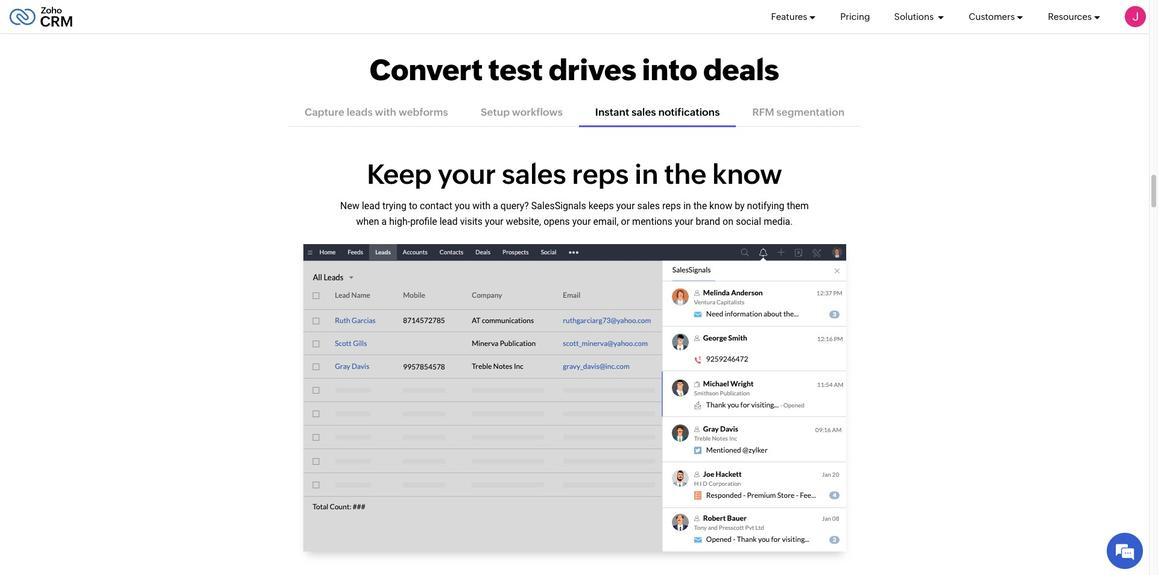 Task type: locate. For each thing, give the bounding box(es) containing it.
features
[[772, 11, 808, 21]]

into
[[643, 53, 698, 87]]

webforms
[[399, 106, 448, 118]]

with right leads
[[375, 106, 397, 118]]

1 horizontal spatial in
[[684, 201, 691, 212]]

in inside new lead trying to contact you with a query? salessignals keeps your sales reps in the know by notifying them when a high-profile lead visits your website, opens your email, or mentions your brand on social media.
[[684, 201, 691, 212]]

rfm
[[753, 106, 775, 118]]

or
[[621, 216, 630, 227]]

sales up the mentions
[[638, 201, 660, 212]]

reps up the mentions
[[663, 201, 681, 212]]

capture leads with webforms
[[305, 106, 448, 118]]

1 vertical spatial the
[[694, 201, 707, 212]]

1 vertical spatial a
[[382, 216, 387, 227]]

sales
[[632, 106, 656, 118], [502, 159, 567, 190], [638, 201, 660, 212]]

them
[[787, 201, 809, 212]]

workflows
[[512, 106, 563, 118]]

1 horizontal spatial with
[[473, 201, 491, 212]]

with up visits
[[473, 201, 491, 212]]

0 horizontal spatial lead
[[362, 201, 380, 212]]

2 vertical spatial sales
[[638, 201, 660, 212]]

lead
[[362, 201, 380, 212], [440, 216, 458, 227]]

social
[[736, 216, 762, 227]]

in up the mentions
[[635, 159, 659, 190]]

the
[[665, 159, 707, 190], [694, 201, 707, 212]]

brand
[[696, 216, 721, 227]]

1 vertical spatial know
[[710, 201, 733, 212]]

a
[[493, 201, 498, 212], [382, 216, 387, 227]]

lead down contact at the top left of the page
[[440, 216, 458, 227]]

know up by
[[713, 159, 783, 190]]

website,
[[506, 216, 542, 227]]

know
[[713, 159, 783, 190], [710, 201, 733, 212]]

your left the email,
[[573, 216, 591, 227]]

pricing link
[[841, 0, 871, 33]]

contact
[[420, 201, 453, 212]]

0 vertical spatial know
[[713, 159, 783, 190]]

sales right instant
[[632, 106, 656, 118]]

in left by
[[684, 201, 691, 212]]

visits
[[460, 216, 483, 227]]

salessignals
[[532, 201, 586, 212]]

1 vertical spatial reps
[[663, 201, 681, 212]]

sales up query?
[[502, 159, 567, 190]]

your
[[438, 159, 496, 190], [617, 201, 635, 212], [485, 216, 504, 227], [573, 216, 591, 227], [675, 216, 694, 227]]

0 vertical spatial lead
[[362, 201, 380, 212]]

notifying
[[748, 201, 785, 212]]

convert
[[370, 53, 483, 87]]

your up you
[[438, 159, 496, 190]]

leads
[[347, 106, 373, 118]]

james peterson image
[[1126, 6, 1147, 27]]

you
[[455, 201, 470, 212]]

1 vertical spatial with
[[473, 201, 491, 212]]

0 vertical spatial the
[[665, 159, 707, 190]]

new lead trying to contact you with a query? salessignals keeps your sales reps in the know by notifying them when a high-profile lead visits your website, opens your email, or mentions your brand on social media.
[[340, 201, 809, 227]]

keeps
[[589, 201, 614, 212]]

lead up when
[[362, 201, 380, 212]]

keep
[[367, 159, 432, 190]]

1 vertical spatial lead
[[440, 216, 458, 227]]

reps up keeps
[[572, 159, 629, 190]]

pricing
[[841, 11, 871, 21]]

reps
[[572, 159, 629, 190], [663, 201, 681, 212]]

0 vertical spatial a
[[493, 201, 498, 212]]

0 horizontal spatial reps
[[572, 159, 629, 190]]

notifications
[[659, 106, 720, 118]]

a left query?
[[493, 201, 498, 212]]

convert test drives into deals
[[370, 53, 780, 87]]

on
[[723, 216, 734, 227]]

0 horizontal spatial with
[[375, 106, 397, 118]]

deals
[[704, 53, 780, 87]]

0 vertical spatial with
[[375, 106, 397, 118]]

a left 'high-'
[[382, 216, 387, 227]]

1 horizontal spatial reps
[[663, 201, 681, 212]]

with
[[375, 106, 397, 118], [473, 201, 491, 212]]

know up on
[[710, 201, 733, 212]]

rfm segmentation
[[753, 106, 845, 118]]

0 vertical spatial in
[[635, 159, 659, 190]]

0 horizontal spatial in
[[635, 159, 659, 190]]

profile
[[411, 216, 437, 227]]

1 horizontal spatial a
[[493, 201, 498, 212]]

0 vertical spatial reps
[[572, 159, 629, 190]]

in
[[635, 159, 659, 190], [684, 201, 691, 212]]

1 vertical spatial in
[[684, 201, 691, 212]]



Task type: vqa. For each thing, say whether or not it's contained in the screenshot.
get real-time lead notifications Image
yes



Task type: describe. For each thing, give the bounding box(es) containing it.
high-
[[389, 216, 411, 227]]

opens
[[544, 216, 570, 227]]

setup workflows
[[481, 106, 563, 118]]

the inside new lead trying to contact you with a query? salessignals keeps your sales reps in the know by notifying them when a high-profile lead visits your website, opens your email, or mentions your brand on social media.
[[694, 201, 707, 212]]

know inside new lead trying to contact you with a query? salessignals keeps your sales reps in the know by notifying them when a high-profile lead visits your website, opens your email, or mentions your brand on social media.
[[710, 201, 733, 212]]

setup
[[481, 106, 510, 118]]

your right visits
[[485, 216, 504, 227]]

solutions
[[895, 11, 936, 21]]

instant sales notifications
[[596, 106, 720, 118]]

solutions link
[[895, 0, 945, 33]]

drives
[[549, 53, 637, 87]]

resources
[[1049, 11, 1092, 21]]

capture
[[305, 106, 345, 118]]

zoho crm logo image
[[9, 3, 73, 30]]

by
[[735, 201, 745, 212]]

when
[[356, 216, 379, 227]]

keep your sales reps in the know
[[367, 159, 783, 190]]

new
[[340, 201, 360, 212]]

mentions
[[633, 216, 673, 227]]

get real-time lead notifications image
[[303, 245, 846, 553]]

to
[[409, 201, 418, 212]]

your left "brand"
[[675, 216, 694, 227]]

trying
[[383, 201, 407, 212]]

0 horizontal spatial a
[[382, 216, 387, 227]]

resources link
[[1049, 0, 1101, 33]]

email,
[[594, 216, 619, 227]]

with inside new lead trying to contact you with a query? salessignals keeps your sales reps in the know by notifying them when a high-profile lead visits your website, opens your email, or mentions your brand on social media.
[[473, 201, 491, 212]]

0 vertical spatial sales
[[632, 106, 656, 118]]

test
[[489, 53, 543, 87]]

reps inside new lead trying to contact you with a query? salessignals keeps your sales reps in the know by notifying them when a high-profile lead visits your website, opens your email, or mentions your brand on social media.
[[663, 201, 681, 212]]

1 vertical spatial sales
[[502, 159, 567, 190]]

segmentation
[[777, 106, 845, 118]]

customers
[[969, 11, 1015, 21]]

instant
[[596, 106, 630, 118]]

1 horizontal spatial lead
[[440, 216, 458, 227]]

your up or
[[617, 201, 635, 212]]

features link
[[772, 0, 817, 33]]

sales inside new lead trying to contact you with a query? salessignals keeps your sales reps in the know by notifying them when a high-profile lead visits your website, opens your email, or mentions your brand on social media.
[[638, 201, 660, 212]]

query?
[[501, 201, 529, 212]]

media.
[[764, 216, 793, 227]]



